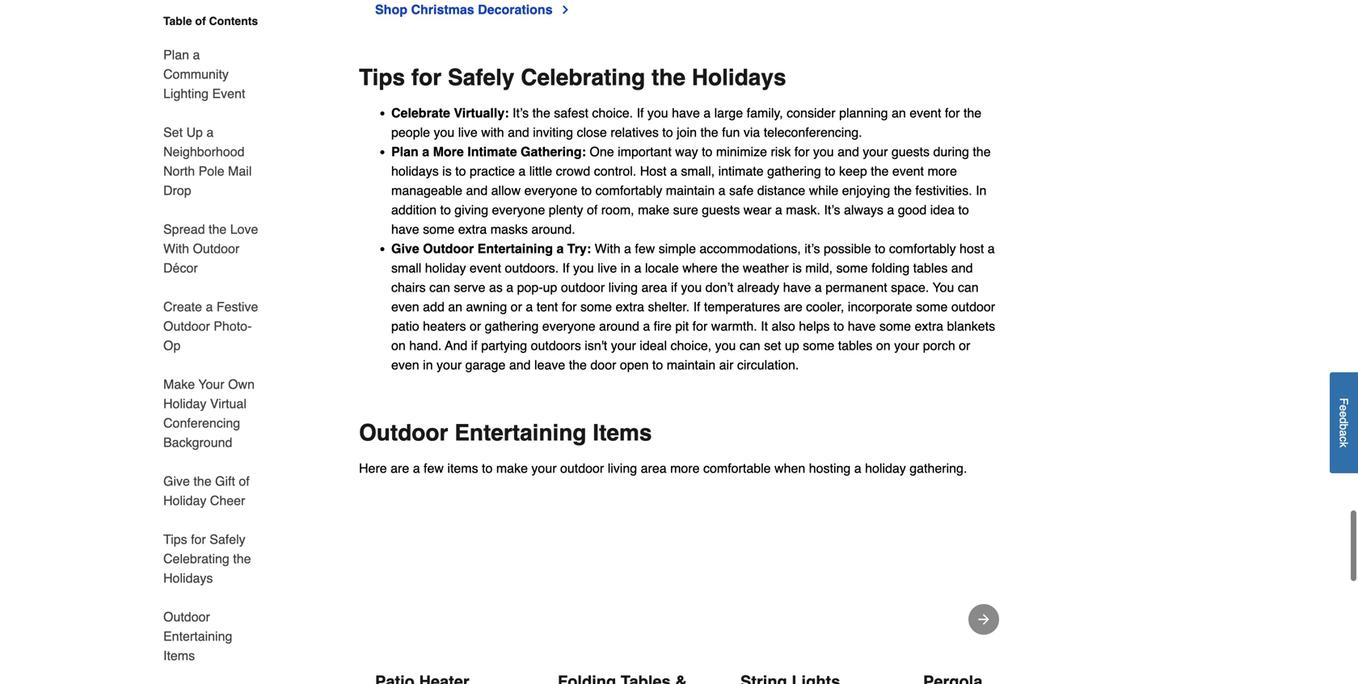 Task type: vqa. For each thing, say whether or not it's contained in the screenshot.
'Cart'
no



Task type: locate. For each thing, give the bounding box(es) containing it.
event inside with a few simple accommodations, it's possible to comfortably host a small holiday event outdoors. if you live in a locale where the weather is mild, some folding tables and chairs can serve as a pop-up outdoor living area if you don't already have a permanent space. you can even add an awning or a tent for some extra shelter. if temperatures are cooler, incorporate some outdoor patio heaters or gathering everyone around a fire pit for warmth. it also helps to have some extra blankets on hand. and if partying outdoors isn't your ideal choice, you can set up some tables on your porch or even in your garage and leave the door open to maintain air circulation.
[[470, 261, 501, 276]]

or down blankets
[[959, 338, 971, 353]]

a right 'create'
[[206, 300, 213, 315]]

1 vertical spatial tables
[[838, 338, 873, 353]]

chevron right image
[[559, 3, 572, 16]]

0 horizontal spatial tips
[[163, 532, 187, 547]]

make inside 'one important way to minimize risk for you and your guests during the holidays is to practice a little crowd control. host a small, intimate gathering to keep the event more manageable and allow everyone to comfortably maintain a safe distance while enjoying the festivities. in addition to giving everyone plenty of room, make sure guests wear a mask. it's always a good idea to have some extra masks around.'
[[638, 202, 670, 217]]

planning
[[839, 105, 888, 120]]

or down pop-
[[511, 300, 522, 314]]

2 even from the top
[[391, 358, 419, 373]]

0 vertical spatial celebrating
[[521, 65, 646, 90]]

0 vertical spatial holiday
[[163, 397, 206, 412]]

holiday
[[425, 261, 466, 276], [865, 461, 906, 476]]

0 horizontal spatial it's
[[513, 105, 529, 120]]

safely inside tips for safely celebrating the holidays
[[210, 532, 246, 547]]

some down you
[[916, 300, 948, 314]]

0 horizontal spatial few
[[424, 461, 444, 476]]

cooler,
[[806, 300, 844, 314]]

celebrating
[[521, 65, 646, 90], [163, 552, 230, 567]]

1 horizontal spatial outdoor entertaining items
[[359, 420, 652, 446]]

0 horizontal spatial in
[[423, 358, 433, 373]]

0 vertical spatial an
[[892, 105, 906, 120]]

gathering up partying
[[485, 319, 539, 334]]

up up 'tent'
[[543, 280, 558, 295]]

more inside 'one important way to minimize risk for you and your guests during the holidays is to practice a little crowd control. host a small, intimate gathering to keep the event more manageable and allow everyone to comfortably maintain a safe distance while enjoying the festivities. in addition to giving everyone plenty of room, make sure guests wear a mask. it's always a good idea to have some extra masks around.'
[[928, 164, 957, 179]]

safest
[[554, 105, 589, 120]]

0 vertical spatial event
[[910, 105, 942, 120]]

partying
[[481, 338, 527, 353]]

outdoor entertaining items inside "table of contents" element
[[163, 610, 232, 664]]

comfortably
[[596, 183, 663, 198], [889, 241, 956, 256]]

possible
[[824, 241, 871, 256]]

on
[[391, 338, 406, 353], [876, 338, 891, 353]]

you up air
[[715, 338, 736, 353]]

0 vertical spatial gathering
[[767, 164, 821, 179]]

1 horizontal spatial with
[[595, 241, 621, 256]]

0 vertical spatial even
[[391, 300, 419, 314]]

the left door
[[569, 358, 587, 373]]

0 horizontal spatial of
[[195, 15, 206, 27]]

some down helps
[[803, 338, 835, 353]]

the right during
[[973, 144, 991, 159]]

already
[[737, 280, 780, 295]]

0 horizontal spatial on
[[391, 338, 406, 353]]

allow
[[491, 183, 521, 198]]

an inside it's the safest choice. if you have a large family, consider planning an event for the people you live with and inviting close relatives to join the fun via teleconferencing.
[[892, 105, 906, 120]]

0 vertical spatial holiday
[[425, 261, 466, 276]]

and right with
[[508, 125, 529, 140]]

an
[[892, 105, 906, 120], [448, 300, 463, 314]]

1 horizontal spatial extra
[[616, 300, 645, 314]]

holiday down make
[[163, 397, 206, 412]]

living inside with a few simple accommodations, it's possible to comfortably host a small holiday event outdoors. if you live in a locale where the weather is mild, some folding tables and chairs can serve as a pop-up outdoor living area if you don't already have a permanent space. you can even add an awning or a tent for some extra shelter. if temperatures are cooler, incorporate some outdoor patio heaters or gathering everyone around a fire pit for warmth. it also helps to have some extra blankets on hand. and if partying outdoors isn't your ideal choice, you can set up some tables on your porch or even in your garage and leave the door open to maintain air circulation.
[[609, 280, 638, 295]]

with inside with a few simple accommodations, it's possible to comfortably host a small holiday event outdoors. if you live in a locale where the weather is mild, some folding tables and chairs can serve as a pop-up outdoor living area if you don't already have a permanent space. you can even add an awning or a tent for some extra shelter. if temperatures are cooler, incorporate some outdoor patio heaters or gathering everyone around a fire pit for warmth. it also helps to have some extra blankets on hand. and if partying outdoors isn't your ideal choice, you can set up some tables on your porch or even in your garage and leave the door open to maintain air circulation.
[[595, 241, 621, 256]]

1 vertical spatial even
[[391, 358, 419, 373]]

0 horizontal spatial plan
[[163, 47, 189, 62]]

holiday up serve
[[425, 261, 466, 276]]

0 vertical spatial give
[[391, 241, 419, 256]]

comfortably up folding
[[889, 241, 956, 256]]

have down the mild,
[[783, 280, 811, 295]]

more left comfortable at the bottom right of page
[[670, 461, 700, 476]]

f
[[1338, 399, 1351, 406]]

hosting
[[809, 461, 851, 476]]

maintain down choice,
[[667, 358, 716, 373]]

a left large at the right top
[[704, 105, 711, 120]]

ideal
[[640, 338, 667, 353]]

is inside 'one important way to minimize risk for you and your guests during the holidays is to practice a little crowd control. host a small, intimate gathering to keep the event more manageable and allow everyone to comfortably maintain a safe distance while enjoying the festivities. in addition to giving everyone plenty of room, make sure guests wear a mask. it's always a good idea to have some extra masks around.'
[[442, 164, 452, 179]]

have
[[672, 105, 700, 120], [391, 222, 419, 237], [783, 280, 811, 295], [848, 319, 876, 334]]

live left locale
[[598, 261, 617, 276]]

is
[[442, 164, 452, 179], [793, 261, 802, 276]]

entertaining
[[478, 241, 553, 256], [455, 420, 587, 446], [163, 630, 232, 644]]

event for teleconferencing.
[[910, 105, 942, 120]]

2 vertical spatial entertaining
[[163, 630, 232, 644]]

of right table
[[195, 15, 206, 27]]

outdoor entertaining items down tips for safely celebrating the holidays link
[[163, 610, 232, 664]]

holidays up outdoor entertaining items link
[[163, 571, 213, 586]]

temperatures
[[704, 300, 780, 314]]

spread
[[163, 222, 205, 237]]

outdoor inside "spread the love with outdoor décor"
[[193, 241, 240, 256]]

0 vertical spatial it's
[[513, 105, 529, 120]]

tips for safely celebrating the holidays
[[359, 65, 786, 90], [163, 532, 251, 586]]

event inside it's the safest choice. if you have a large family, consider planning an event for the people you live with and inviting close relatives to join the fun via teleconferencing.
[[910, 105, 942, 120]]

safely down cheer
[[210, 532, 246, 547]]

0 vertical spatial tables
[[913, 261, 948, 276]]

shop christmas decorations
[[375, 2, 553, 17]]

give inside give the gift of holiday cheer
[[163, 474, 190, 489]]

with up décor
[[163, 241, 189, 256]]

1 horizontal spatial tables
[[913, 261, 948, 276]]

if up the shelter.
[[671, 280, 678, 295]]

1 vertical spatial entertaining
[[455, 420, 587, 446]]

and down partying
[[509, 358, 531, 373]]

pit
[[675, 319, 689, 334]]

celebrating down cheer
[[163, 552, 230, 567]]

are inside with a few simple accommodations, it's possible to comfortably host a small holiday event outdoors. if you live in a locale where the weather is mild, some folding tables and chairs can serve as a pop-up outdoor living area if you don't already have a permanent space. you can even add an awning or a tent for some extra shelter. if temperatures are cooler, incorporate some outdoor patio heaters or gathering everyone around a fire pit for warmth. it also helps to have some extra blankets on hand. and if partying outdoors isn't your ideal choice, you can set up some tables on your porch or even in your garage and leave the door open to maintain air circulation.
[[784, 300, 803, 314]]

tables
[[913, 261, 948, 276], [838, 338, 873, 353]]

op
[[163, 338, 181, 353]]

holiday left cheer
[[163, 494, 206, 509]]

0 horizontal spatial or
[[470, 319, 481, 334]]

a inside create a festive outdoor photo- op
[[206, 300, 213, 315]]

in left locale
[[621, 261, 631, 276]]

with inside "spread the love with outdoor décor"
[[163, 241, 189, 256]]

1 vertical spatial outdoor entertaining items
[[163, 610, 232, 664]]

1 vertical spatial make
[[496, 461, 528, 476]]

maintain inside with a few simple accommodations, it's possible to comfortably host a small holiday event outdoors. if you live in a locale where the weather is mild, some folding tables and chairs can serve as a pop-up outdoor living area if you don't already have a permanent space. you can even add an awning or a tent for some extra shelter. if temperatures are cooler, incorporate some outdoor patio heaters or gathering everyone around a fire pit for warmth. it also helps to have some extra blankets on hand. and if partying outdoors isn't your ideal choice, you can set up some tables on your porch or even in your garage and leave the door open to maintain air circulation.
[[667, 358, 716, 373]]

1 vertical spatial celebrating
[[163, 552, 230, 567]]

1 vertical spatial is
[[793, 261, 802, 276]]

2 holiday from the top
[[163, 494, 206, 509]]

the up it's the safest choice. if you have a large family, consider planning an event for the people you live with and inviting close relatives to join the fun via teleconferencing.
[[652, 65, 686, 90]]

1 holiday from the top
[[163, 397, 206, 412]]

1 vertical spatial more
[[670, 461, 700, 476]]

some down "addition"
[[423, 222, 455, 237]]

important
[[618, 144, 672, 159]]

1 horizontal spatial items
[[593, 420, 652, 446]]

the inside give the gift of holiday cheer
[[194, 474, 212, 489]]

1 vertical spatial gathering
[[485, 319, 539, 334]]

and down the host
[[952, 261, 973, 276]]

if up relatives
[[637, 105, 644, 120]]

conferencing
[[163, 416, 240, 431]]

0 vertical spatial items
[[593, 420, 652, 446]]

have inside it's the safest choice. if you have a large family, consider planning an event for the people you live with and inviting close relatives to join the fun via teleconferencing.
[[672, 105, 700, 120]]

extra up porch
[[915, 319, 944, 334]]

add
[[423, 300, 445, 314]]

1 vertical spatial up
[[785, 338, 800, 353]]

table of contents element
[[144, 13, 265, 666]]

your
[[198, 377, 224, 392]]

celebrate
[[391, 105, 450, 120]]

0 horizontal spatial guests
[[702, 202, 740, 217]]

0 horizontal spatial holidays
[[163, 571, 213, 586]]

an inside with a few simple accommodations, it's possible to comfortably host a small holiday event outdoors. if you live in a locale where the weather is mild, some folding tables and chairs can serve as a pop-up outdoor living area if you don't already have a permanent space. you can even add an awning or a tent for some extra shelter. if temperatures are cooler, incorporate some outdoor patio heaters or gathering everyone around a fire pit for warmth. it also helps to have some extra blankets on hand. and if partying outdoors isn't your ideal choice, you can set up some tables on your porch or even in your garage and leave the door open to maintain air circulation.
[[448, 300, 463, 314]]

for down give the gift of holiday cheer
[[191, 532, 206, 547]]

1 horizontal spatial if
[[671, 280, 678, 295]]

up right set
[[785, 338, 800, 353]]

guests left during
[[892, 144, 930, 159]]

pop-
[[517, 280, 543, 295]]

a right host
[[670, 164, 678, 179]]

everyone
[[524, 183, 578, 198], [492, 202, 545, 217], [542, 319, 596, 334]]

a up community
[[193, 47, 200, 62]]

is left the mild,
[[793, 261, 802, 276]]

holiday inside give the gift of holiday cheer
[[163, 494, 206, 509]]

0 vertical spatial if
[[671, 280, 678, 295]]

outdoor entertaining items
[[359, 420, 652, 446], [163, 610, 232, 664]]

guests down safe
[[702, 202, 740, 217]]

fun
[[722, 125, 740, 140]]

gathering.
[[910, 461, 967, 476]]

it's down 'while'
[[824, 202, 841, 217]]

the up during
[[964, 105, 982, 120]]

live down virtually:
[[458, 125, 478, 140]]

1 vertical spatial items
[[163, 649, 195, 664]]

love
[[230, 222, 258, 237]]

1 horizontal spatial live
[[598, 261, 617, 276]]

0 vertical spatial of
[[195, 15, 206, 27]]

1 vertical spatial live
[[598, 261, 617, 276]]

a
[[193, 47, 200, 62], [704, 105, 711, 120], [206, 125, 214, 140], [422, 144, 429, 159], [519, 164, 526, 179], [670, 164, 678, 179], [719, 183, 726, 198], [775, 202, 783, 217], [887, 202, 895, 217], [557, 241, 564, 256], [624, 241, 631, 256], [988, 241, 995, 256], [634, 261, 642, 276], [506, 280, 514, 295], [815, 280, 822, 295], [526, 300, 533, 314], [206, 300, 213, 315], [643, 319, 650, 334], [1338, 431, 1351, 437], [413, 461, 420, 476], [855, 461, 862, 476]]

tips for safely celebrating the holidays up the safest in the left top of the page
[[359, 65, 786, 90]]

1 horizontal spatial celebrating
[[521, 65, 646, 90]]

tips for safely celebrating the holidays inside "table of contents" element
[[163, 532, 251, 586]]

sure
[[673, 202, 698, 217]]

mask.
[[786, 202, 821, 217]]

practice
[[470, 164, 515, 179]]

live
[[458, 125, 478, 140], [598, 261, 617, 276]]

outdoor down tips for safely celebrating the holidays link
[[163, 610, 210, 625]]

1 vertical spatial extra
[[616, 300, 645, 314]]

plan for plan a more intimate gathering:
[[391, 144, 419, 159]]

entertaining inside "table of contents" element
[[163, 630, 232, 644]]

c
[[1338, 437, 1351, 443]]

1 vertical spatial maintain
[[667, 358, 716, 373]]

one
[[590, 144, 614, 159]]

around.
[[532, 222, 575, 237]]

entertaining down tips for safely celebrating the holidays link
[[163, 630, 232, 644]]

to up 'while'
[[825, 164, 836, 179]]

a right up on the left of the page
[[206, 125, 214, 140]]

2 horizontal spatial of
[[587, 202, 598, 217]]

0 horizontal spatial an
[[448, 300, 463, 314]]

live inside with a few simple accommodations, it's possible to comfortably host a small holiday event outdoors. if you live in a locale where the weather is mild, some folding tables and chairs can serve as a pop-up outdoor living area if you don't already have a permanent space. you can even add an awning or a tent for some extra shelter. if temperatures are cooler, incorporate some outdoor patio heaters or gathering everyone around a fire pit for warmth. it also helps to have some extra blankets on hand. and if partying outdoors isn't your ideal choice, you can set up some tables on your porch or even in your garage and leave the door open to maintain air circulation.
[[598, 261, 617, 276]]

plan for plan a community lighting event
[[163, 47, 189, 62]]

to left join
[[663, 125, 673, 140]]

1 vertical spatial comfortably
[[889, 241, 956, 256]]

you down teleconferencing.
[[813, 144, 834, 159]]

1 vertical spatial plan
[[391, 144, 419, 159]]

outdoor
[[423, 241, 474, 256], [193, 241, 240, 256], [163, 319, 210, 334], [359, 420, 448, 446], [163, 610, 210, 625]]

1 vertical spatial area
[[641, 461, 667, 476]]

a inside set up a neighborhood north pole mail drop
[[206, 125, 214, 140]]

0 vertical spatial maintain
[[666, 183, 715, 198]]

1 vertical spatial in
[[423, 358, 433, 373]]

have up join
[[672, 105, 700, 120]]

1 horizontal spatial are
[[784, 300, 803, 314]]

safely up virtually:
[[448, 65, 515, 90]]

0 horizontal spatial up
[[543, 280, 558, 295]]

make right the items
[[496, 461, 528, 476]]

with
[[595, 241, 621, 256], [163, 241, 189, 256]]

even
[[391, 300, 419, 314], [391, 358, 419, 373]]

everyone up masks
[[492, 202, 545, 217]]

more
[[928, 164, 957, 179], [670, 461, 700, 476]]

0 horizontal spatial holiday
[[425, 261, 466, 276]]

as
[[489, 280, 503, 295]]

give for give outdoor entertaining a try:
[[391, 241, 419, 256]]

the left love
[[209, 222, 227, 237]]

extra down giving
[[458, 222, 487, 237]]

outdoor down 'create'
[[163, 319, 210, 334]]

create a festive outdoor photo- op
[[163, 300, 258, 353]]

photo-
[[214, 319, 252, 334]]

give
[[391, 241, 419, 256], [163, 474, 190, 489]]

or down awning
[[470, 319, 481, 334]]

0 vertical spatial more
[[928, 164, 957, 179]]

a left try: on the top left
[[557, 241, 564, 256]]

1 vertical spatial holiday
[[163, 494, 206, 509]]

1 horizontal spatial give
[[391, 241, 419, 256]]

neighborhood
[[163, 144, 245, 159]]

a reed metal freestanding pergola with a canopy. image
[[923, 498, 1080, 655]]

for
[[411, 65, 442, 90], [945, 105, 960, 120], [795, 144, 810, 159], [562, 300, 577, 314], [693, 319, 708, 334], [191, 532, 206, 547]]

for inside it's the safest choice. if you have a large family, consider planning an event for the people you live with and inviting close relatives to join the fun via teleconferencing.
[[945, 105, 960, 120]]

for right pit
[[693, 319, 708, 334]]

2 with from the left
[[163, 241, 189, 256]]

1 vertical spatial tips
[[163, 532, 187, 547]]

1 horizontal spatial tips
[[359, 65, 405, 90]]

1 horizontal spatial more
[[928, 164, 957, 179]]

0 horizontal spatial tips for safely celebrating the holidays
[[163, 532, 251, 586]]

a right the host
[[988, 241, 995, 256]]

some up around
[[581, 300, 612, 314]]

0 horizontal spatial outdoor entertaining items
[[163, 610, 232, 664]]

0 vertical spatial few
[[635, 241, 655, 256]]

0 vertical spatial area
[[642, 280, 668, 295]]

0 vertical spatial is
[[442, 164, 452, 179]]

entertaining down masks
[[478, 241, 553, 256]]

1 horizontal spatial holiday
[[865, 461, 906, 476]]

always
[[844, 202, 884, 217]]

virtually:
[[454, 105, 509, 120]]

to up folding
[[875, 241, 886, 256]]

holidays inside "table of contents" element
[[163, 571, 213, 586]]

of left "room,"
[[587, 202, 598, 217]]

christmas
[[411, 2, 474, 17]]

0 horizontal spatial safely
[[210, 532, 246, 547]]

here
[[359, 461, 387, 476]]

consider
[[787, 105, 836, 120]]

0 vertical spatial or
[[511, 300, 522, 314]]

a inside "plan a community lighting event"
[[193, 47, 200, 62]]

give up small at the top left of the page
[[391, 241, 419, 256]]

event down give outdoor entertaining a try: at the top
[[470, 261, 501, 276]]

accommodations,
[[700, 241, 801, 256]]

1 vertical spatial guests
[[702, 202, 740, 217]]

0 horizontal spatial is
[[442, 164, 452, 179]]

plan a community lighting event link
[[163, 36, 265, 113]]

mail
[[228, 164, 252, 179]]

1 horizontal spatial is
[[793, 261, 802, 276]]

it's
[[513, 105, 529, 120], [824, 202, 841, 217]]

choice.
[[592, 105, 633, 120]]

set up a neighborhood north pole mail drop link
[[163, 113, 265, 210]]

an right planning
[[892, 105, 906, 120]]

host
[[960, 241, 984, 256]]

1 vertical spatial tips for safely celebrating the holidays
[[163, 532, 251, 586]]

give down 'background'
[[163, 474, 190, 489]]

holidays
[[692, 65, 786, 90], [163, 571, 213, 586]]

to right the items
[[482, 461, 493, 476]]

outdoor down love
[[193, 241, 240, 256]]

1 horizontal spatial or
[[511, 300, 522, 314]]

tables up you
[[913, 261, 948, 276]]

outdoor entertaining items up the items
[[359, 420, 652, 446]]

festive
[[217, 300, 258, 315]]

1 horizontal spatial in
[[621, 261, 631, 276]]

event
[[212, 86, 245, 101]]

maintain up sure
[[666, 183, 715, 198]]

a left 'little'
[[519, 164, 526, 179]]

0 horizontal spatial gathering
[[485, 319, 539, 334]]

1 horizontal spatial make
[[638, 202, 670, 217]]

plan
[[163, 47, 189, 62], [391, 144, 419, 159]]

1 vertical spatial are
[[391, 461, 409, 476]]

heaters
[[423, 319, 466, 334]]

1 horizontal spatial few
[[635, 241, 655, 256]]

1 e from the top
[[1338, 406, 1351, 412]]

for right 'risk'
[[795, 144, 810, 159]]

plan inside "plan a community lighting event"
[[163, 47, 189, 62]]

1 vertical spatial if
[[471, 338, 478, 353]]

1 horizontal spatial of
[[239, 474, 250, 489]]

1 vertical spatial of
[[587, 202, 598, 217]]

0 horizontal spatial with
[[163, 241, 189, 256]]

give for give the gift of holiday cheer
[[163, 474, 190, 489]]

area inside with a few simple accommodations, it's possible to comfortably host a small holiday event outdoors. if you live in a locale where the weather is mild, some folding tables and chairs can serve as a pop-up outdoor living area if you don't already have a permanent space. you can even add an awning or a tent for some extra shelter. if temperatures are cooler, incorporate some outdoor patio heaters or gathering everyone around a fire pit for warmth. it also helps to have some extra blankets on hand. and if partying outdoors isn't your ideal choice, you can set up some tables on your porch or even in your garage and leave the door open to maintain air circulation.
[[642, 280, 668, 295]]

in
[[621, 261, 631, 276], [423, 358, 433, 373]]

2 horizontal spatial or
[[959, 338, 971, 353]]

for right 'tent'
[[562, 300, 577, 314]]

set up a neighborhood north pole mail drop
[[163, 125, 252, 198]]

the inside tips for safely celebrating the holidays
[[233, 552, 251, 567]]

with right try: on the top left
[[595, 241, 621, 256]]

2 e from the top
[[1338, 412, 1351, 418]]

0 horizontal spatial extra
[[458, 222, 487, 237]]

extra
[[458, 222, 487, 237], [616, 300, 645, 314], [915, 319, 944, 334]]

a inside button
[[1338, 431, 1351, 437]]

1 with from the left
[[595, 241, 621, 256]]

live inside it's the safest choice. if you have a large family, consider planning an event for the people you live with and inviting close relatives to join the fun via teleconferencing.
[[458, 125, 478, 140]]

0 horizontal spatial if
[[563, 261, 570, 276]]

can right you
[[958, 280, 979, 295]]

outdoors
[[531, 338, 581, 353]]

serve
[[454, 280, 486, 295]]

1 vertical spatial safely
[[210, 532, 246, 547]]

isn't
[[585, 338, 607, 353]]

1 horizontal spatial safely
[[448, 65, 515, 90]]

even down hand.
[[391, 358, 419, 373]]

holidays up large at the right top
[[692, 65, 786, 90]]

event up good
[[893, 164, 924, 179]]

some down the incorporate
[[880, 319, 911, 334]]

of inside give the gift of holiday cheer
[[239, 474, 250, 489]]

chairs
[[391, 280, 426, 295]]



Task type: describe. For each thing, give the bounding box(es) containing it.
a up the holidays
[[422, 144, 429, 159]]

0 vertical spatial holidays
[[692, 65, 786, 90]]

a left the fire
[[643, 319, 650, 334]]

0 vertical spatial outdoor
[[561, 280, 605, 295]]

1 on from the left
[[391, 338, 406, 353]]

drop
[[163, 183, 191, 198]]

a left locale
[[634, 261, 642, 276]]

the left fun
[[701, 125, 719, 140]]

everyone inside with a few simple accommodations, it's possible to comfortably host a small holiday event outdoors. if you live in a locale where the weather is mild, some folding tables and chairs can serve as a pop-up outdoor living area if you don't already have a permanent space. you can even add an awning or a tent for some extra shelter. if temperatures are cooler, incorporate some outdoor patio heaters or gathering everyone around a fire pit for warmth. it also helps to have some extra blankets on hand. and if partying outdoors isn't your ideal choice, you can set up some tables on your porch or even in your garage and leave the door open to maintain air circulation.
[[542, 319, 596, 334]]

0 vertical spatial guests
[[892, 144, 930, 159]]

to down the ideal
[[652, 358, 663, 373]]

a right hosting
[[855, 461, 862, 476]]

2 on from the left
[[876, 338, 891, 353]]

make your own holiday virtual conferencing background link
[[163, 366, 265, 463]]

a inside it's the safest choice. if you have a large family, consider planning an event for the people you live with and inviting close relatives to join the fun via teleconferencing.
[[704, 105, 711, 120]]

f e e d b a c k
[[1338, 399, 1351, 448]]

tent
[[537, 300, 558, 314]]

have inside 'one important way to minimize risk for you and your guests during the holidays is to practice a little crowd control. host a small, intimate gathering to keep the event more manageable and allow everyone to comfortably maintain a safe distance while enjoying the festivities. in addition to giving everyone plenty of room, make sure guests wear a mask. it's always a good idea to have some extra masks around.'
[[391, 222, 419, 237]]

the up don't
[[721, 261, 739, 276]]

don't
[[706, 280, 734, 295]]

intimate
[[468, 144, 517, 159]]

close
[[577, 125, 607, 140]]

incorporate
[[848, 300, 913, 314]]

1 vertical spatial living
[[608, 461, 637, 476]]

outdoor inside create a festive outdoor photo- op
[[163, 319, 210, 334]]

if inside it's the safest choice. if you have a large family, consider planning an event for the people you live with and inviting close relatives to join the fun via teleconferencing.
[[637, 105, 644, 120]]

safe
[[729, 183, 754, 198]]

for inside "table of contents" element
[[191, 532, 206, 547]]

outdoor up serve
[[423, 241, 474, 256]]

have down the incorporate
[[848, 319, 876, 334]]

b
[[1338, 424, 1351, 431]]

a down the mild,
[[815, 280, 822, 295]]

1 horizontal spatial can
[[740, 338, 761, 353]]

to right way
[[702, 144, 713, 159]]

gathering inside with a few simple accommodations, it's possible to comfortably host a small holiday event outdoors. if you live in a locale where the weather is mild, some folding tables and chairs can serve as a pop-up outdoor living area if you don't already have a permanent space. you can even add an awning or a tent for some extra shelter. if temperatures are cooler, incorporate some outdoor patio heaters or gathering everyone around a fire pit for warmth. it also helps to have some extra blankets on hand. and if partying outdoors isn't your ideal choice, you can set up some tables on your porch or even in your garage and leave the door open to maintain air circulation.
[[485, 319, 539, 334]]

for inside 'one important way to minimize risk for you and your guests during the holidays is to practice a little crowd control. host a small, intimate gathering to keep the event more manageable and allow everyone to comfortably maintain a safe distance while enjoying the festivities. in addition to giving everyone plenty of room, make sure guests wear a mask. it's always a good idea to have some extra masks around.'
[[795, 144, 810, 159]]

2 horizontal spatial can
[[958, 280, 979, 295]]

porch
[[923, 338, 956, 353]]

family,
[[747, 105, 783, 120]]

0 horizontal spatial can
[[429, 280, 450, 295]]

blankets
[[947, 319, 996, 334]]

1 vertical spatial if
[[563, 261, 570, 276]]

arrow right image
[[976, 612, 992, 628]]

air
[[719, 358, 734, 373]]

when
[[775, 461, 806, 476]]

risk
[[771, 144, 791, 159]]

1 even from the top
[[391, 300, 419, 314]]

0 vertical spatial outdoor entertaining items
[[359, 420, 652, 446]]

1 vertical spatial few
[[424, 461, 444, 476]]

you down the where
[[681, 280, 702, 295]]

masks
[[491, 222, 528, 237]]

for up celebrate
[[411, 65, 442, 90]]

door
[[591, 358, 617, 373]]

a left 'tent'
[[526, 300, 533, 314]]

it's the safest choice. if you have a large family, consider planning an event for the people you live with and inviting close relatives to join the fun via teleconferencing.
[[391, 105, 982, 140]]

0 horizontal spatial tables
[[838, 338, 873, 353]]

it's inside it's the safest choice. if you have a large family, consider planning an event for the people you live with and inviting close relatives to join the fun via teleconferencing.
[[513, 105, 529, 120]]

some inside 'one important way to minimize risk for you and your guests during the holidays is to practice a little crowd control. host a small, intimate gathering to keep the event more manageable and allow everyone to comfortably maintain a safe distance while enjoying the festivities. in addition to giving everyone plenty of room, make sure guests wear a mask. it's always a good idea to have some extra masks around.'
[[423, 222, 455, 237]]

warmth.
[[711, 319, 757, 334]]

you
[[933, 280, 955, 295]]

via
[[744, 125, 760, 140]]

2 vertical spatial outdoor
[[560, 461, 604, 476]]

choice,
[[671, 338, 712, 353]]

own
[[228, 377, 255, 392]]

helps
[[799, 319, 830, 334]]

maintain inside 'one important way to minimize risk for you and your guests during the holidays is to practice a little crowd control. host a small, intimate gathering to keep the event more manageable and allow everyone to comfortably maintain a safe distance while enjoying the festivities. in addition to giving everyone plenty of room, make sure guests wear a mask. it's always a good idea to have some extra masks around.'
[[666, 183, 715, 198]]

giving
[[455, 202, 488, 217]]

give the gift of holiday cheer link
[[163, 463, 265, 521]]

fire
[[654, 319, 672, 334]]

holiday inside with a few simple accommodations, it's possible to comfortably host a small holiday event outdoors. if you live in a locale where the weather is mild, some folding tables and chairs can serve as a pop-up outdoor living area if you don't already have a permanent space. you can even add an awning or a tent for some extra shelter. if temperatures are cooler, incorporate some outdoor patio heaters or gathering everyone around a fire pit for warmth. it also helps to have some extra blankets on hand. and if partying outdoors isn't your ideal choice, you can set up some tables on your porch or even in your garage and leave the door open to maintain air circulation.
[[425, 261, 466, 276]]

with
[[481, 125, 504, 140]]

décor
[[163, 261, 198, 276]]

small
[[391, 261, 422, 276]]

hand.
[[409, 338, 442, 353]]

also
[[772, 319, 796, 334]]

small,
[[681, 164, 715, 179]]

teleconferencing.
[[764, 125, 862, 140]]

space.
[[891, 280, 929, 295]]

1 vertical spatial holiday
[[865, 461, 906, 476]]

background
[[163, 435, 232, 450]]

a down "room,"
[[624, 241, 631, 256]]

items
[[447, 461, 478, 476]]

event inside 'one important way to minimize risk for you and your guests during the holidays is to practice a little crowd control. host a small, intimate gathering to keep the event more manageable and allow everyone to comfortably maintain a safe distance while enjoying the festivities. in addition to giving everyone plenty of room, make sure guests wear a mask. it's always a good idea to have some extra masks around.'
[[893, 164, 924, 179]]

you up relatives
[[648, 105, 669, 120]]

few inside with a few simple accommodations, it's possible to comfortably host a small holiday event outdoors. if you live in a locale where the weather is mild, some folding tables and chairs can serve as a pop-up outdoor living area if you don't already have a permanent space. you can even add an awning or a tent for some extra shelter. if temperatures are cooler, incorporate some outdoor patio heaters or gathering everyone around a fire pit for warmth. it also helps to have some extra blankets on hand. and if partying outdoors isn't your ideal choice, you can set up some tables on your porch or even in your garage and leave the door open to maintain air circulation.
[[635, 241, 655, 256]]

and inside it's the safest choice. if you have a large family, consider planning an event for the people you live with and inviting close relatives to join the fun via teleconferencing.
[[508, 125, 529, 140]]

2 vertical spatial extra
[[915, 319, 944, 334]]

gathering inside 'one important way to minimize risk for you and your guests during the holidays is to practice a little crowd control. host a small, intimate gathering to keep the event more manageable and allow everyone to comfortably maintain a safe distance while enjoying the festivities. in addition to giving everyone plenty of room, make sure guests wear a mask. it's always a good idea to have some extra masks around.'
[[767, 164, 821, 179]]

you up more
[[434, 125, 455, 140]]

way
[[675, 144, 698, 159]]

0 vertical spatial safely
[[448, 65, 515, 90]]

festivities.
[[916, 183, 973, 198]]

circulation.
[[737, 358, 799, 373]]

give the gift of holiday cheer
[[163, 474, 250, 509]]

where
[[683, 261, 718, 276]]

gift
[[215, 474, 235, 489]]

community
[[163, 67, 229, 82]]

and up giving
[[466, 183, 488, 198]]

celebrate virtually:
[[391, 105, 509, 120]]

to right idea
[[959, 202, 969, 217]]

tips inside tips for safely celebrating the holidays
[[163, 532, 187, 547]]

set
[[764, 338, 782, 353]]

a right here
[[413, 461, 420, 476]]

around
[[599, 319, 640, 334]]

the up enjoying
[[871, 164, 889, 179]]

outdoor entertaining items link
[[163, 598, 265, 666]]

extra inside 'one important way to minimize risk for you and your guests during the holidays is to practice a little crowd control. host a small, intimate gathering to keep the event more manageable and allow everyone to comfortably maintain a safe distance while enjoying the festivities. in addition to giving everyone plenty of room, make sure guests wear a mask. it's always a good idea to have some extra masks around.'
[[458, 222, 487, 237]]

plenty
[[549, 202, 583, 217]]

a left good
[[887, 202, 895, 217]]

of inside 'one important way to minimize risk for you and your guests during the holidays is to practice a little crowd control. host a small, intimate gathering to keep the event more manageable and allow everyone to comfortably maintain a safe distance while enjoying the festivities. in addition to giving everyone plenty of room, make sure guests wear a mask. it's always a good idea to have some extra masks around.'
[[587, 202, 598, 217]]

2 vertical spatial if
[[693, 300, 701, 314]]

simple
[[659, 241, 696, 256]]

event for and
[[470, 261, 501, 276]]

to down crowd
[[581, 183, 592, 198]]

minimize
[[716, 144, 767, 159]]

your inside 'one important way to minimize risk for you and your guests during the holidays is to practice a little crowd control. host a small, intimate gathering to keep the event more manageable and allow everyone to comfortably maintain a safe distance while enjoying the festivities. in addition to giving everyone plenty of room, make sure guests wear a mask. it's always a good idea to have some extra masks around.'
[[863, 144, 888, 159]]

it's inside 'one important way to minimize risk for you and your guests during the holidays is to practice a little crowd control. host a small, intimate gathering to keep the event more manageable and allow everyone to comfortably maintain a safe distance while enjoying the festivities. in addition to giving everyone plenty of room, make sure guests wear a mask. it's always a good idea to have some extra masks around.'
[[824, 202, 841, 217]]

1 horizontal spatial up
[[785, 338, 800, 353]]

a down distance
[[775, 202, 783, 217]]

shop
[[375, 2, 408, 17]]

1 vertical spatial outdoor
[[952, 300, 996, 314]]

patio
[[391, 319, 419, 334]]

virtual
[[210, 397, 247, 412]]

0 vertical spatial up
[[543, 280, 558, 295]]

and
[[445, 338, 468, 353]]

while
[[809, 183, 839, 198]]

0 vertical spatial everyone
[[524, 183, 578, 198]]

awning
[[466, 300, 507, 314]]

comfortably inside 'one important way to minimize risk for you and your guests during the holidays is to practice a little crowd control. host a small, intimate gathering to keep the event more manageable and allow everyone to comfortably maintain a safe distance while enjoying the festivities. in addition to giving everyone plenty of room, make sure guests wear a mask. it's always a good idea to have some extra masks around.'
[[596, 183, 663, 198]]

create
[[163, 300, 202, 315]]

items inside "table of contents" element
[[163, 649, 195, 664]]

the up good
[[894, 183, 912, 198]]

the inside "spread the love with outdoor décor"
[[209, 222, 227, 237]]

is inside with a few simple accommodations, it's possible to comfortably host a small holiday event outdoors. if you live in a locale where the weather is mild, some folding tables and chairs can serve as a pop-up outdoor living area if you don't already have a permanent space. you can even add an awning or a tent for some extra shelter. if temperatures are cooler, incorporate some outdoor patio heaters or gathering everyone around a fire pit for warmth. it also helps to have some extra blankets on hand. and if partying outdoors isn't your ideal choice, you can set up some tables on your porch or even in your garage and leave the door open to maintain air circulation.
[[793, 261, 802, 276]]

to inside it's the safest choice. if you have a large family, consider planning an event for the people you live with and inviting close relatives to join the fun via teleconferencing.
[[663, 125, 673, 140]]

a right the as
[[506, 280, 514, 295]]

comfortably inside with a few simple accommodations, it's possible to comfortably host a small holiday event outdoors. if you live in a locale where the weather is mild, some folding tables and chairs can serve as a pop-up outdoor living area if you don't already have a permanent space. you can even add an awning or a tent for some extra shelter. if temperatures are cooler, incorporate some outdoor patio heaters or gathering everyone around a fire pit for warmth. it also helps to have some extra blankets on hand. and if partying outdoors isn't your ideal choice, you can set up some tables on your porch or even in your garage and leave the door open to maintain air circulation.
[[889, 241, 956, 256]]

outdoor inside outdoor entertaining items link
[[163, 610, 210, 625]]

some up "permanent"
[[837, 261, 868, 276]]

holidays
[[391, 164, 439, 179]]

outdoor up here
[[359, 420, 448, 446]]

0 vertical spatial in
[[621, 261, 631, 276]]

1 vertical spatial everyone
[[492, 202, 545, 217]]

manageable
[[391, 183, 463, 198]]

0 vertical spatial entertaining
[[478, 241, 553, 256]]

to down cooler,
[[834, 319, 844, 334]]

k
[[1338, 443, 1351, 448]]

contents
[[209, 15, 258, 27]]

here are a few items to make your outdoor living area more comfortable when hosting a holiday gathering.
[[359, 461, 967, 476]]

the up inviting
[[533, 105, 551, 120]]

0 vertical spatial tips for safely celebrating the holidays
[[359, 65, 786, 90]]

you down try: on the top left
[[573, 261, 594, 276]]

garage
[[465, 358, 506, 373]]

holiday inside make your own holiday virtual conferencing background
[[163, 397, 206, 412]]

cheer
[[210, 494, 245, 509]]

control.
[[594, 164, 637, 179]]

inviting
[[533, 125, 573, 140]]

with a few simple accommodations, it's possible to comfortably host a small holiday event outdoors. if you live in a locale where the weather is mild, some folding tables and chairs can serve as a pop-up outdoor living area if you don't already have a permanent space. you can even add an awning or a tent for some extra shelter. if temperatures are cooler, incorporate some outdoor patio heaters or gathering everyone around a fire pit for warmth. it also helps to have some extra blankets on hand. and if partying outdoors isn't your ideal choice, you can set up some tables on your porch or even in your garage and leave the door open to maintain air circulation.
[[391, 241, 996, 373]]

people
[[391, 125, 430, 140]]

a left safe
[[719, 183, 726, 198]]

to left giving
[[440, 202, 451, 217]]

good
[[898, 202, 927, 217]]

set
[[163, 125, 183, 140]]

to down more
[[455, 164, 466, 179]]

relatives
[[611, 125, 659, 140]]

leave
[[535, 358, 565, 373]]

make your own holiday virtual conferencing background
[[163, 377, 255, 450]]

one important way to minimize risk for you and your guests during the holidays is to practice a little crowd control. host a small, intimate gathering to keep the event more manageable and allow everyone to comfortably maintain a safe distance while enjoying the festivities. in addition to giving everyone plenty of room, make sure guests wear a mask. it's always a good idea to have some extra masks around.
[[391, 144, 991, 237]]

and up keep
[[838, 144, 859, 159]]

host
[[640, 164, 667, 179]]

tips for safely celebrating the holidays link
[[163, 521, 265, 598]]

celebrating inside "table of contents" element
[[163, 552, 230, 567]]

you inside 'one important way to minimize risk for you and your guests during the holidays is to practice a little crowd control. host a small, intimate gathering to keep the event more manageable and allow everyone to comfortably maintain a safe distance while enjoying the festivities. in addition to giving everyone plenty of room, make sure guests wear a mask. it's always a good idea to have some extra masks around.'
[[813, 144, 834, 159]]

0 horizontal spatial if
[[471, 338, 478, 353]]

plan a more intimate gathering:
[[391, 144, 586, 159]]



